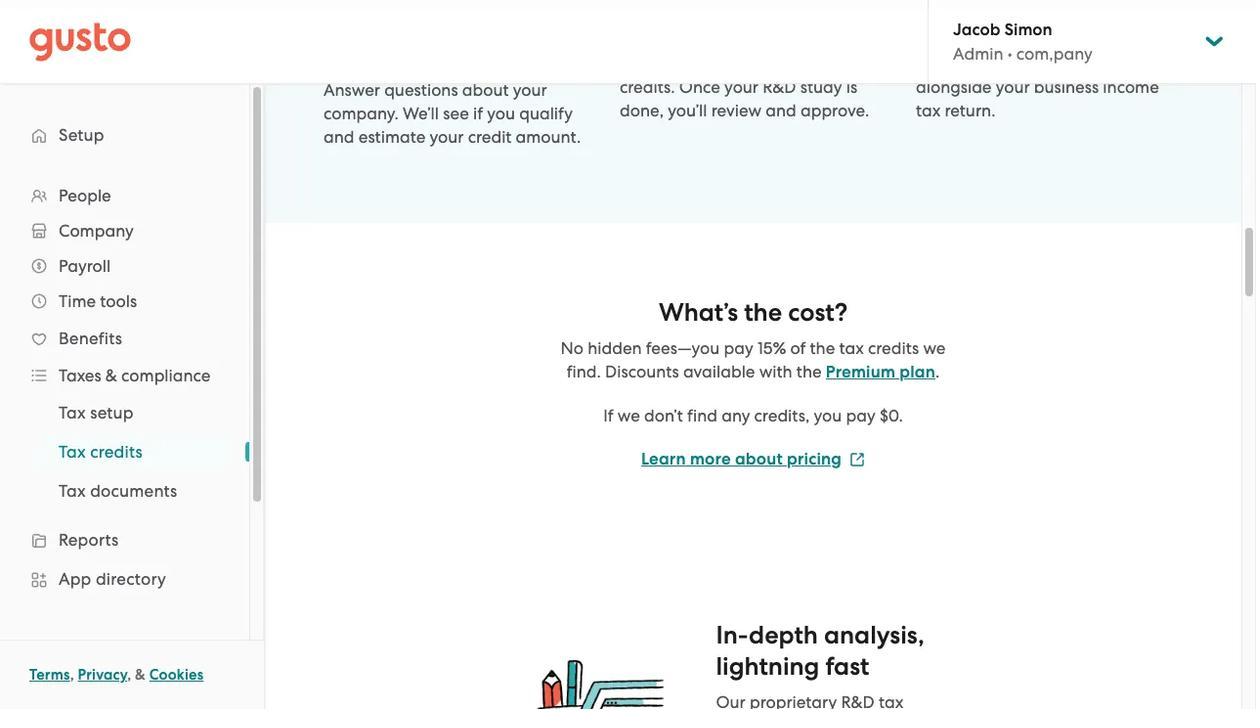 Task type: locate. For each thing, give the bounding box(es) containing it.
setup link
[[20, 117, 230, 153]]

done,
[[620, 101, 664, 120]]

1 vertical spatial credits
[[90, 442, 143, 462]]

0 vertical spatial you
[[487, 104, 515, 123]]

study
[[1076, 54, 1118, 73], [801, 77, 843, 97]]

tax down alongside
[[916, 101, 941, 120]]

r&d down 'calculate'
[[763, 77, 797, 97]]

the right of
[[810, 338, 836, 358]]

you up pricing
[[814, 406, 842, 425]]

1 horizontal spatial r&d
[[1039, 54, 1072, 73]]

tax credits link
[[35, 434, 230, 469]]

study left to
[[1076, 54, 1118, 73]]

1 horizontal spatial tax
[[916, 101, 941, 120]]

2 list from the top
[[0, 393, 249, 511]]

1 vertical spatial and
[[324, 127, 355, 147]]

1 horizontal spatial study
[[1076, 54, 1118, 73]]

credits up tax documents
[[90, 442, 143, 462]]

your
[[800, 54, 834, 73], [1000, 54, 1035, 73], [725, 77, 759, 97], [996, 77, 1030, 97], [513, 80, 547, 100], [430, 127, 464, 147]]

discounts
[[605, 362, 679, 381]]

1 vertical spatial tax
[[840, 338, 864, 358]]

jacob
[[954, 20, 1001, 40]]

0 vertical spatial &
[[105, 366, 117, 385]]

list containing tax setup
[[0, 393, 249, 511]]

0 horizontal spatial about
[[462, 80, 509, 100]]

0 horizontal spatial pay
[[724, 338, 754, 358]]

0 vertical spatial tax
[[916, 101, 941, 120]]

tax
[[916, 101, 941, 120], [840, 338, 864, 358]]

the down of
[[797, 362, 822, 381]]

directory
[[96, 569, 166, 589]]

fast
[[826, 651, 870, 682]]

1 vertical spatial study
[[801, 77, 843, 97]]

1 vertical spatial we
[[618, 406, 641, 425]]

study inside download your r&d study to file alongside your business income tax return.
[[1076, 54, 1118, 73]]

income
[[1103, 77, 1160, 97]]

about for more
[[735, 449, 783, 469]]

list containing people
[[0, 178, 249, 709]]

approve.
[[801, 101, 870, 120]]

0 horizontal spatial tax
[[840, 338, 864, 358]]

0 vertical spatial and
[[766, 101, 797, 120]]

with
[[760, 362, 793, 381]]

1 vertical spatial tax
[[59, 442, 86, 462]]

home image
[[29, 22, 131, 61]]

and down company.
[[324, 127, 355, 147]]

simon
[[1005, 20, 1053, 40]]

0 vertical spatial credits
[[868, 338, 919, 358]]

we'll
[[403, 104, 439, 123]]

1 vertical spatial r&d
[[763, 77, 797, 97]]

your up qualify
[[513, 80, 547, 100]]

we inside no hidden fees—you pay 15% of the tax credits we find. discounts available with the
[[924, 338, 946, 358]]

what's
[[659, 297, 739, 328]]

0 vertical spatial we
[[924, 338, 946, 358]]

1 horizontal spatial &
[[135, 666, 146, 684]]

0 horizontal spatial and
[[324, 127, 355, 147]]

1 tax from the top
[[59, 403, 86, 422]]

r&d
[[1039, 54, 1072, 73], [763, 77, 797, 97]]

0 horizontal spatial ,
[[70, 666, 74, 684]]

tax for tax credits
[[59, 442, 86, 462]]

about up if
[[462, 80, 509, 100]]

cookies
[[149, 666, 204, 684]]

we
[[924, 338, 946, 358], [618, 406, 641, 425]]

return.
[[945, 101, 996, 120]]

about inside answer questions about your company. we'll see if you qualify and estimate your credit amount.
[[462, 80, 509, 100]]

download
[[916, 54, 996, 73]]

people button
[[20, 178, 230, 213]]

pay up available
[[724, 338, 754, 358]]

r&d up business
[[1039, 54, 1072, 73]]

compliance
[[121, 366, 211, 385]]

1 horizontal spatial credits
[[868, 338, 919, 358]]

1 vertical spatial the
[[810, 338, 836, 358]]

we right if
[[618, 406, 641, 425]]

and right the review in the top right of the page
[[766, 101, 797, 120]]

calculate
[[725, 54, 796, 73]]

tax up premium
[[840, 338, 864, 358]]

cost?
[[788, 297, 848, 328]]

1 horizontal spatial we
[[924, 338, 946, 358]]

0 vertical spatial about
[[462, 80, 509, 100]]

1 horizontal spatial about
[[735, 449, 783, 469]]

premium plan .
[[826, 362, 940, 382]]

0 horizontal spatial &
[[105, 366, 117, 385]]

your down the simon
[[1000, 54, 1035, 73]]

& right taxes
[[105, 366, 117, 385]]

1 horizontal spatial pay
[[846, 406, 876, 425]]

time tools button
[[20, 284, 230, 319]]

1 horizontal spatial and
[[766, 101, 797, 120]]

about for questions
[[462, 80, 509, 100]]

learn
[[641, 449, 686, 469]]

credits inside no hidden fees—you pay 15% of the tax credits we find. discounts available with the
[[868, 338, 919, 358]]

alongside
[[916, 77, 992, 97]]

credits,
[[755, 406, 810, 425]]

tax
[[59, 403, 86, 422], [59, 442, 86, 462], [59, 481, 86, 501]]

2 , from the left
[[127, 666, 131, 684]]

&
[[105, 366, 117, 385], [135, 666, 146, 684]]

jacob simon admin • com,pany
[[954, 20, 1093, 64]]

3 tax from the top
[[59, 481, 86, 501]]

pay left $0.
[[846, 406, 876, 425]]

tax down taxes
[[59, 403, 86, 422]]

learn more about pricing link
[[641, 449, 866, 469]]

r&d inside download your r&d study to file alongside your business income tax return.
[[1039, 54, 1072, 73]]

business
[[1034, 77, 1099, 97]]

our
[[620, 54, 650, 73]]

0 vertical spatial study
[[1076, 54, 1118, 73]]

0 vertical spatial r&d
[[1039, 54, 1072, 73]]

0 horizontal spatial credits
[[90, 442, 143, 462]]

0 horizontal spatial you
[[487, 104, 515, 123]]

credit
[[468, 127, 512, 147]]

1 horizontal spatial ,
[[127, 666, 131, 684]]

about down if we don't find any credits, you pay $0.
[[735, 449, 783, 469]]

privacy link
[[78, 666, 127, 684]]

in-
[[716, 620, 749, 650]]

tax down the tax credits
[[59, 481, 86, 501]]

, left cookies
[[127, 666, 131, 684]]

you
[[487, 104, 515, 123], [814, 406, 842, 425]]

2 vertical spatial tax
[[59, 481, 86, 501]]

0 vertical spatial pay
[[724, 338, 754, 358]]

questions
[[384, 80, 458, 100]]

plan
[[900, 362, 936, 382]]

2 tax from the top
[[59, 442, 86, 462]]

1 vertical spatial &
[[135, 666, 146, 684]]

0 horizontal spatial study
[[801, 77, 843, 97]]

1 list from the top
[[0, 178, 249, 709]]

premium plan link
[[826, 362, 936, 382]]

the
[[744, 297, 783, 328], [810, 338, 836, 358], [797, 362, 822, 381]]

benefits link
[[20, 321, 230, 356]]

& left cookies
[[135, 666, 146, 684]]

0 horizontal spatial r&d
[[763, 77, 797, 97]]

we up .
[[924, 338, 946, 358]]

will
[[695, 54, 721, 73]]

r&d inside our cpas will calculate your credits. once your r&d study is done, you'll review and approve.
[[763, 77, 797, 97]]

, left privacy
[[70, 666, 74, 684]]

download your r&d study to file alongside your business income tax return.
[[916, 54, 1166, 120]]

tax down the tax setup at the left bottom
[[59, 442, 86, 462]]

1 vertical spatial about
[[735, 449, 783, 469]]

0 vertical spatial tax
[[59, 403, 86, 422]]

your up approve.
[[800, 54, 834, 73]]

,
[[70, 666, 74, 684], [127, 666, 131, 684]]

& inside taxes & compliance dropdown button
[[105, 366, 117, 385]]

payroll button
[[20, 248, 230, 284]]

tax inside no hidden fees—you pay 15% of the tax credits we find. discounts available with the
[[840, 338, 864, 358]]

tax setup link
[[35, 395, 230, 430]]

list
[[0, 178, 249, 709], [0, 393, 249, 511]]

credits inside gusto navigation element
[[90, 442, 143, 462]]

about
[[462, 80, 509, 100], [735, 449, 783, 469]]

1 vertical spatial you
[[814, 406, 842, 425]]

credits up premium plan .
[[868, 338, 919, 358]]

0 horizontal spatial we
[[618, 406, 641, 425]]

you right if
[[487, 104, 515, 123]]

study up approve.
[[801, 77, 843, 97]]

the up 15%
[[744, 297, 783, 328]]

credits
[[868, 338, 919, 358], [90, 442, 143, 462]]

app
[[59, 569, 91, 589]]

admin
[[954, 44, 1004, 64]]



Task type: describe. For each thing, give the bounding box(es) containing it.
setup
[[59, 125, 104, 145]]

of
[[791, 338, 806, 358]]

terms
[[29, 666, 70, 684]]

to
[[1122, 54, 1138, 73]]

amount.
[[516, 127, 581, 147]]

you'll
[[668, 101, 708, 120]]

benefits
[[59, 329, 122, 348]]

once
[[680, 77, 721, 97]]

estimate
[[359, 127, 426, 147]]

app directory link
[[20, 561, 230, 597]]

is
[[847, 77, 858, 97]]

payroll
[[59, 256, 111, 276]]

documents
[[90, 481, 178, 501]]

tax for tax documents
[[59, 481, 86, 501]]

find.
[[567, 362, 601, 381]]

find
[[688, 406, 718, 425]]

learn more about pricing
[[641, 449, 842, 469]]

company button
[[20, 213, 230, 248]]

reports link
[[20, 522, 230, 557]]

cookies button
[[149, 663, 204, 687]]

depth
[[749, 620, 818, 650]]

tax documents
[[59, 481, 178, 501]]

any
[[722, 406, 751, 425]]

and inside our cpas will calculate your credits. once your r&d study is done, you'll review and approve.
[[766, 101, 797, 120]]

people
[[59, 186, 111, 205]]

file
[[1142, 54, 1166, 73]]

answer
[[324, 80, 380, 100]]

tax setup
[[59, 403, 134, 422]]

pay inside no hidden fees—you pay 15% of the tax credits we find. discounts available with the
[[724, 338, 754, 358]]

$0.
[[880, 406, 903, 425]]

tax documents link
[[35, 473, 230, 509]]

you inside answer questions about your company. we'll see if you qualify and estimate your credit amount.
[[487, 104, 515, 123]]

1 vertical spatial pay
[[846, 406, 876, 425]]

15%
[[758, 338, 787, 358]]

answer questions about your company. we'll see if you qualify and estimate your credit amount.
[[324, 80, 581, 147]]

terms , privacy , & cookies
[[29, 666, 204, 684]]

0 vertical spatial the
[[744, 297, 783, 328]]

if
[[604, 406, 614, 425]]

terms link
[[29, 666, 70, 684]]

2 vertical spatial the
[[797, 362, 822, 381]]

if we don't find any credits, you pay $0.
[[604, 406, 903, 425]]

company.
[[324, 104, 399, 123]]

your down •
[[996, 77, 1030, 97]]

analysis,
[[824, 620, 925, 650]]

more
[[690, 449, 731, 469]]

gusto navigation element
[[0, 84, 249, 709]]

taxes & compliance
[[59, 366, 211, 385]]

your down see
[[430, 127, 464, 147]]

lightning
[[716, 651, 820, 682]]

company
[[59, 221, 134, 241]]

1 horizontal spatial you
[[814, 406, 842, 425]]

pricing
[[787, 449, 842, 469]]

app directory
[[59, 569, 166, 589]]

your up the review in the top right of the page
[[725, 77, 759, 97]]

if
[[473, 104, 483, 123]]

•
[[1008, 44, 1013, 64]]

available
[[683, 362, 755, 381]]

study inside our cpas will calculate your credits. once your r&d study is done, you'll review and approve.
[[801, 77, 843, 97]]

what's the cost?
[[659, 297, 848, 328]]

fees—you
[[646, 338, 720, 358]]

taxes
[[59, 366, 101, 385]]

hidden
[[588, 338, 642, 358]]

tax credits
[[59, 442, 143, 462]]

1 , from the left
[[70, 666, 74, 684]]

.
[[936, 362, 940, 381]]

tools
[[100, 291, 137, 311]]

time
[[59, 291, 96, 311]]

opens in a new tab image
[[850, 451, 866, 467]]

reports
[[59, 530, 119, 550]]

no hidden fees—you pay 15% of the tax credits we find. discounts available with the
[[561, 338, 946, 381]]

cpas
[[654, 54, 691, 73]]

tax for tax setup
[[59, 403, 86, 422]]

in-depth analysis, lightning fast
[[716, 620, 925, 682]]

com,pany
[[1017, 44, 1093, 64]]

privacy
[[78, 666, 127, 684]]

don't
[[645, 406, 683, 425]]

tax inside download your r&d study to file alongside your business income tax return.
[[916, 101, 941, 120]]

and inside answer questions about your company. we'll see if you qualify and estimate your credit amount.
[[324, 127, 355, 147]]

our cpas will calculate your credits. once your r&d study is done, you'll review and approve.
[[620, 54, 870, 120]]

review
[[712, 101, 762, 120]]

no
[[561, 338, 584, 358]]

taxes & compliance button
[[20, 358, 230, 393]]

qualify
[[519, 104, 573, 123]]

time tools
[[59, 291, 137, 311]]

premium
[[826, 362, 896, 382]]

see
[[443, 104, 469, 123]]



Task type: vqa. For each thing, say whether or not it's contained in the screenshot.
Add in the button
no



